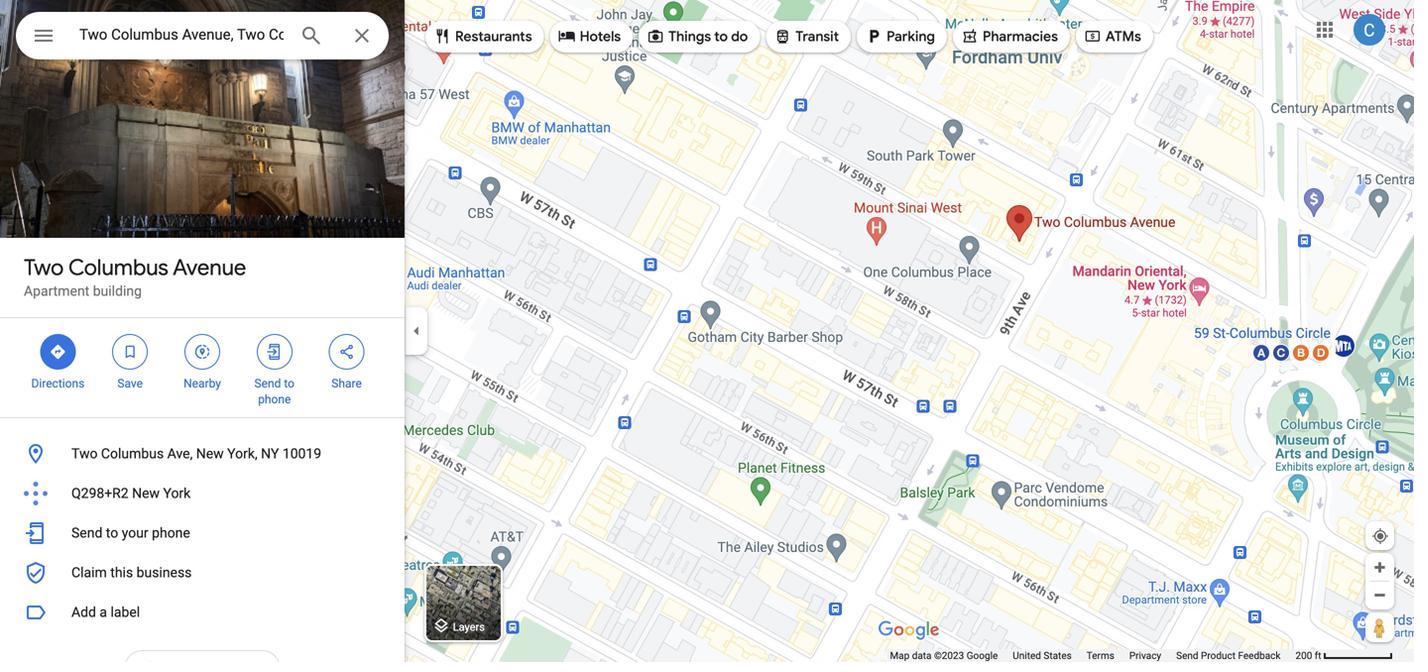 Task type: locate. For each thing, give the bounding box(es) containing it.
to for send to phone
[[284, 377, 295, 391]]

this
[[110, 565, 133, 581]]

0 vertical spatial new
[[196, 446, 224, 462]]

send
[[255, 377, 281, 391], [71, 525, 103, 542], [1177, 650, 1199, 662]]

save
[[117, 377, 143, 391]]

map
[[890, 650, 910, 662]]

1 vertical spatial phone
[[152, 525, 190, 542]]

0 vertical spatial to
[[715, 28, 728, 46]]

0 vertical spatial phone
[[258, 393, 291, 407]]

two columbus avenue main content
[[0, 0, 405, 663]]

columbus for ave,
[[101, 446, 164, 462]]

a
[[100, 605, 107, 621]]

columbus inside two columbus avenue apartment building
[[68, 254, 169, 282]]

columbus up building
[[68, 254, 169, 282]]

0 horizontal spatial send
[[71, 525, 103, 542]]

google account: cat marinescu  
(ecaterina.marinescu@adept.ai) image
[[1354, 14, 1386, 46]]

two inside button
[[71, 446, 98, 462]]


[[434, 25, 451, 47]]

zoom in image
[[1373, 561, 1388, 575]]

send inside information for two columbus avenue region
[[71, 525, 103, 542]]

send to your phone
[[71, 525, 190, 542]]

0 vertical spatial two
[[24, 254, 64, 282]]

show your location image
[[1372, 528, 1390, 546]]

phone
[[258, 393, 291, 407], [152, 525, 190, 542]]

 hotels
[[558, 25, 621, 47]]


[[558, 25, 576, 47]]

send to phone
[[255, 377, 295, 407]]

1 vertical spatial columbus
[[101, 446, 164, 462]]

to
[[715, 28, 728, 46], [284, 377, 295, 391], [106, 525, 118, 542]]


[[647, 25, 665, 47]]

two
[[24, 254, 64, 282], [71, 446, 98, 462]]

200 ft
[[1296, 650, 1322, 662]]

new right the ave,
[[196, 446, 224, 462]]

phone inside button
[[152, 525, 190, 542]]

new
[[196, 446, 224, 462], [132, 486, 160, 502]]

hotels
[[580, 28, 621, 46]]

privacy button
[[1130, 650, 1162, 663]]

footer
[[890, 650, 1296, 663]]

two up q298+r2
[[71, 446, 98, 462]]

1 vertical spatial new
[[132, 486, 160, 502]]

 button
[[16, 12, 71, 63]]

 atms
[[1084, 25, 1142, 47]]

phone right your
[[152, 525, 190, 542]]

privacy
[[1130, 650, 1162, 662]]

states
[[1044, 650, 1072, 662]]

2 vertical spatial to
[[106, 525, 118, 542]]

to inside button
[[106, 525, 118, 542]]


[[121, 341, 139, 363]]

phone down  on the bottom of the page
[[258, 393, 291, 407]]

1 horizontal spatial two
[[71, 446, 98, 462]]

new left york
[[132, 486, 160, 502]]

send product feedback button
[[1177, 650, 1281, 663]]

None field
[[79, 23, 284, 47]]

 transit
[[774, 25, 839, 47]]

nearby
[[184, 377, 221, 391]]

0 vertical spatial send
[[255, 377, 281, 391]]

send up claim
[[71, 525, 103, 542]]

footer containing map data ©2023 google
[[890, 650, 1296, 663]]

2 vertical spatial send
[[1177, 650, 1199, 662]]

send product feedback
[[1177, 650, 1281, 662]]

avenue
[[173, 254, 246, 282]]

send inside send to phone
[[255, 377, 281, 391]]

1 horizontal spatial new
[[196, 446, 224, 462]]

columbus
[[68, 254, 169, 282], [101, 446, 164, 462]]

columbus up q298+r2 new york at bottom left
[[101, 446, 164, 462]]

2 horizontal spatial to
[[715, 28, 728, 46]]

1 vertical spatial send
[[71, 525, 103, 542]]

 pharmacies
[[961, 25, 1059, 47]]

1 horizontal spatial to
[[284, 377, 295, 391]]

your
[[122, 525, 148, 542]]

1 horizontal spatial phone
[[258, 393, 291, 407]]

send for send to phone
[[255, 377, 281, 391]]

columbus inside button
[[101, 446, 164, 462]]


[[193, 341, 211, 363]]

0 vertical spatial columbus
[[68, 254, 169, 282]]

send to your phone button
[[0, 514, 405, 554]]

send down  on the bottom of the page
[[255, 377, 281, 391]]

0 horizontal spatial to
[[106, 525, 118, 542]]

two inside two columbus avenue apartment building
[[24, 254, 64, 282]]

show street view coverage image
[[1366, 613, 1395, 643]]

q298+r2
[[71, 486, 129, 502]]

0 horizontal spatial two
[[24, 254, 64, 282]]

1 horizontal spatial send
[[255, 377, 281, 391]]


[[338, 341, 356, 363]]

to left your
[[106, 525, 118, 542]]

collapse side panel image
[[406, 320, 428, 342]]

2 horizontal spatial send
[[1177, 650, 1199, 662]]

0 horizontal spatial phone
[[152, 525, 190, 542]]

restaurants
[[455, 28, 532, 46]]

share
[[332, 377, 362, 391]]

 things to do
[[647, 25, 748, 47]]

to inside ' things to do'
[[715, 28, 728, 46]]

two columbus avenue apartment building
[[24, 254, 246, 300]]

send for send product feedback
[[1177, 650, 1199, 662]]

business
[[137, 565, 192, 581]]

add a label button
[[0, 593, 405, 633]]

q298+r2 new york
[[71, 486, 191, 502]]

to inside send to phone
[[284, 377, 295, 391]]

map data ©2023 google
[[890, 650, 998, 662]]

1 vertical spatial two
[[71, 446, 98, 462]]

photo of two columbus avenue image
[[0, 0, 405, 389]]

to left share
[[284, 377, 295, 391]]

1 vertical spatial to
[[284, 377, 295, 391]]

3 photos
[[51, 196, 112, 215]]

two up apartment
[[24, 254, 64, 282]]

0 horizontal spatial new
[[132, 486, 160, 502]]

to left do
[[715, 28, 728, 46]]

terms
[[1087, 650, 1115, 662]]

send left product
[[1177, 650, 1199, 662]]



Task type: describe. For each thing, give the bounding box(es) containing it.
google
[[967, 650, 998, 662]]

claim this business link
[[0, 554, 405, 593]]

data
[[912, 650, 932, 662]]

transit
[[796, 28, 839, 46]]


[[961, 25, 979, 47]]


[[1084, 25, 1102, 47]]


[[32, 21, 56, 50]]

building
[[93, 283, 142, 300]]

information for two columbus avenue region
[[0, 435, 405, 593]]

 restaurants
[[434, 25, 532, 47]]

label
[[111, 605, 140, 621]]

do
[[731, 28, 748, 46]]

york
[[163, 486, 191, 502]]

parking
[[887, 28, 936, 46]]

directions
[[31, 377, 85, 391]]

ny
[[261, 446, 279, 462]]

two for avenue
[[24, 254, 64, 282]]

atms
[[1106, 28, 1142, 46]]


[[774, 25, 792, 47]]

phone inside send to phone
[[258, 393, 291, 407]]

columbus for avenue
[[68, 254, 169, 282]]

united states button
[[1013, 650, 1072, 663]]

©2023
[[935, 650, 965, 662]]

Two Columbus Avenue, Two Columbus Ave, New York, NY 10019 field
[[16, 12, 389, 60]]

footer inside google maps element
[[890, 650, 1296, 663]]

pharmacies
[[983, 28, 1059, 46]]

things
[[669, 28, 711, 46]]

zoom out image
[[1373, 588, 1388, 603]]

new inside button
[[132, 486, 160, 502]]

apartment
[[24, 283, 90, 300]]


[[865, 25, 883, 47]]

10019
[[283, 446, 322, 462]]

photos
[[63, 196, 112, 215]]

product
[[1202, 650, 1236, 662]]

united states
[[1013, 650, 1072, 662]]

send for send to your phone
[[71, 525, 103, 542]]

to for send to your phone
[[106, 525, 118, 542]]

3 photos button
[[15, 189, 120, 223]]

claim
[[71, 565, 107, 581]]

terms button
[[1087, 650, 1115, 663]]

3
[[51, 196, 60, 215]]

actions for two columbus avenue region
[[0, 318, 405, 418]]

new inside button
[[196, 446, 224, 462]]

layers
[[453, 621, 485, 634]]

none field inside two columbus avenue, two columbus ave, new york, ny 10019 field
[[79, 23, 284, 47]]

two columbus ave, new york, ny 10019
[[71, 446, 322, 462]]

feedback
[[1239, 650, 1281, 662]]

q298+r2 new york button
[[0, 474, 405, 514]]

add a label
[[71, 605, 140, 621]]

two for ave,
[[71, 446, 98, 462]]

200 ft button
[[1296, 650, 1394, 662]]

google maps element
[[0, 0, 1415, 663]]

ave,
[[167, 446, 193, 462]]

 parking
[[865, 25, 936, 47]]

200
[[1296, 650, 1313, 662]]

ft
[[1315, 650, 1322, 662]]

york,
[[227, 446, 258, 462]]

two columbus ave, new york, ny 10019 button
[[0, 435, 405, 474]]

add
[[71, 605, 96, 621]]

united
[[1013, 650, 1042, 662]]


[[49, 341, 67, 363]]

claim this business
[[71, 565, 192, 581]]


[[266, 341, 284, 363]]

apartment building button
[[24, 282, 142, 302]]

 search field
[[16, 12, 389, 63]]



Task type: vqa. For each thing, say whether or not it's contained in the screenshot.


